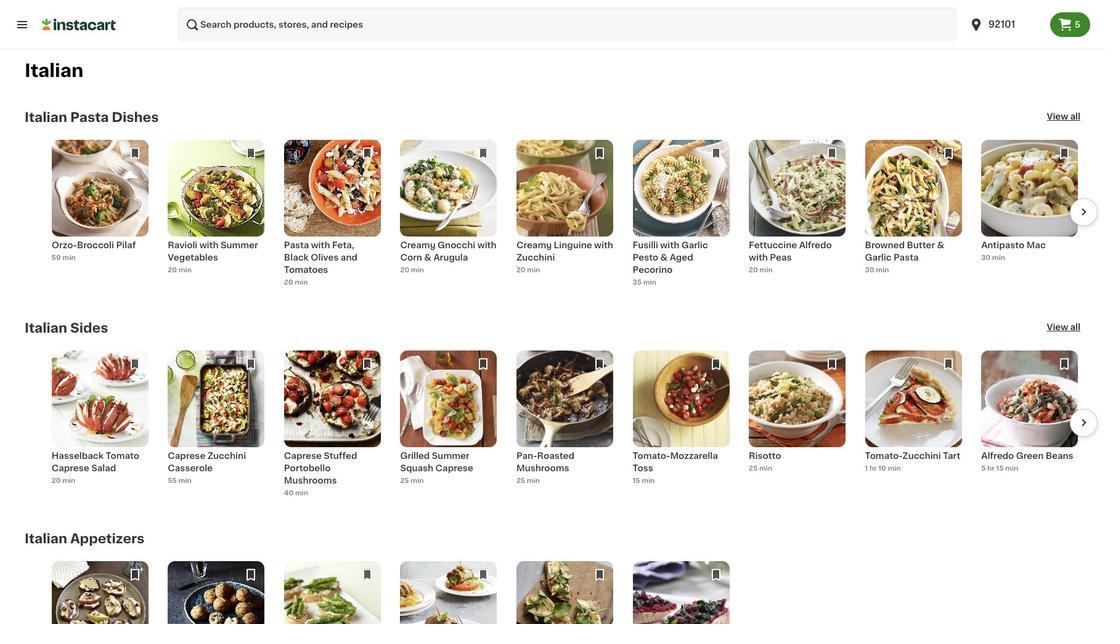 Task type: locate. For each thing, give the bounding box(es) containing it.
1 italian from the top
[[25, 62, 83, 80]]

0 vertical spatial pasta
[[70, 111, 109, 124]]

30 down the antipasto
[[982, 255, 991, 261]]

view all link for italian sides
[[1047, 321, 1081, 336]]

min down tomatoes
[[295, 279, 308, 286]]

casserole
[[168, 464, 213, 473]]

30 min
[[982, 255, 1006, 261], [865, 267, 889, 274]]

green
[[1016, 452, 1044, 461]]

0 vertical spatial all
[[1071, 112, 1081, 121]]

1
[[865, 465, 868, 472]]

pan-roasted mushrooms
[[517, 452, 575, 473]]

1 horizontal spatial 25
[[517, 478, 525, 485]]

2 creamy from the left
[[517, 241, 552, 250]]

1 horizontal spatial 30 min
[[982, 255, 1006, 261]]

fettuccine alfredo with peas
[[749, 241, 832, 262]]

1 horizontal spatial zucchini
[[517, 254, 555, 262]]

15 down toss
[[633, 478, 640, 485]]

with up the aged
[[661, 241, 680, 250]]

0 horizontal spatial &
[[424, 254, 432, 262]]

1 all from the top
[[1071, 112, 1081, 121]]

view all
[[1047, 112, 1081, 121], [1047, 323, 1081, 332]]

min right 50
[[63, 255, 76, 261]]

creamy left 'linguine'
[[517, 241, 552, 250]]

salad
[[91, 464, 116, 473]]

3 italian from the top
[[25, 322, 67, 335]]

1 view from the top
[[1047, 112, 1069, 121]]

0 horizontal spatial mushrooms
[[284, 477, 337, 485]]

caprese right squash
[[436, 464, 473, 473]]

2 item carousel region from the top
[[25, 351, 1098, 503]]

with inside creamy linguine with zucchini
[[594, 241, 613, 250]]

with right 'linguine'
[[594, 241, 613, 250]]

2 tomato- from the left
[[865, 452, 903, 461]]

creamy gnocchi with corn & arugula
[[400, 241, 497, 262]]

recipe card group containing antipasto mac
[[982, 140, 1078, 292]]

0 horizontal spatial 25
[[400, 478, 409, 485]]

20 min
[[168, 267, 192, 274], [400, 267, 424, 274], [517, 267, 540, 274], [749, 267, 773, 274], [284, 279, 308, 286], [52, 478, 75, 485]]

caprese
[[168, 452, 206, 461], [284, 452, 322, 461], [52, 464, 89, 473], [436, 464, 473, 473]]

&
[[937, 241, 945, 250], [424, 254, 432, 262], [661, 254, 668, 262]]

0 vertical spatial 30
[[982, 255, 991, 261]]

min for orzo-broccoli pilaf
[[63, 255, 76, 261]]

0 horizontal spatial summer
[[221, 241, 258, 250]]

1 view all link from the top
[[1047, 111, 1081, 125]]

with up "vegetables"
[[200, 241, 219, 250]]

92101
[[989, 20, 1016, 29]]

25 down pan-
[[517, 478, 525, 485]]

2 horizontal spatial &
[[937, 241, 945, 250]]

view all link for italian pasta dishes
[[1047, 111, 1081, 125]]

zucchini up "casserole" at the left of the page
[[208, 452, 246, 461]]

25 down risotto
[[749, 465, 758, 472]]

recipe card group containing ravioli with summer vegetables
[[168, 140, 265, 292]]

& for creamy gnocchi with corn & arugula
[[424, 254, 432, 262]]

0 vertical spatial view all
[[1047, 112, 1081, 121]]

5 inside button
[[1075, 20, 1081, 29]]

pasta inside pasta with feta, black olives and tomatoes
[[284, 241, 309, 250]]

& up pecorino
[[661, 254, 668, 262]]

min down the antipasto
[[992, 255, 1006, 261]]

recipe card group containing creamy gnocchi with corn & arugula
[[400, 140, 497, 292]]

min down corn at the left of the page
[[411, 267, 424, 274]]

zucchini left tart
[[903, 452, 941, 461]]

tomato- up toss
[[633, 452, 670, 461]]

0 vertical spatial view all link
[[1047, 111, 1081, 125]]

browned
[[865, 241, 905, 250]]

min down squash
[[411, 478, 424, 485]]

0 horizontal spatial tomato-
[[633, 452, 670, 461]]

min down hasselback at left
[[62, 478, 75, 485]]

25 min
[[749, 465, 773, 472], [400, 478, 424, 485], [517, 478, 540, 485]]

25 for pan-roasted mushrooms
[[517, 478, 525, 485]]

min for hasselback tomato caprese salad
[[62, 478, 75, 485]]

tomato- inside tomato-mozzarella toss
[[633, 452, 670, 461]]

1 vertical spatial all
[[1071, 323, 1081, 332]]

item carousel region containing hasselback tomato caprese salad
[[25, 351, 1098, 503]]

0 horizontal spatial hr
[[870, 465, 877, 472]]

0 horizontal spatial 30 min
[[865, 267, 889, 274]]

hr
[[870, 465, 877, 472], [988, 465, 995, 472]]

italian sides
[[25, 322, 108, 335]]

creamy up corn at the left of the page
[[400, 241, 436, 250]]

1 creamy from the left
[[400, 241, 436, 250]]

1 horizontal spatial 15
[[997, 465, 1004, 472]]

appetizers
[[70, 533, 144, 546]]

20 min down creamy linguine with zucchini in the top of the page
[[517, 267, 540, 274]]

2 horizontal spatial 25
[[749, 465, 758, 472]]

alfredo up 5 hr 15 min
[[982, 452, 1014, 461]]

1 view all from the top
[[1047, 112, 1081, 121]]

min for creamy gnocchi with corn & arugula
[[411, 267, 424, 274]]

15 down alfredo green beans
[[997, 465, 1004, 472]]

min for creamy linguine with zucchini
[[527, 267, 540, 274]]

0 horizontal spatial 5
[[982, 465, 986, 472]]

all
[[1071, 112, 1081, 121], [1071, 323, 1081, 332]]

min down peas at top
[[760, 267, 773, 274]]

hasselback
[[52, 452, 104, 461]]

recipe card group containing caprese stuffed portobello mushrooms
[[284, 351, 381, 503]]

20 down tomatoes
[[284, 279, 293, 286]]

view
[[1047, 112, 1069, 121], [1047, 323, 1069, 332]]

min for caprese stuffed portobello mushrooms
[[295, 490, 308, 497]]

caprese zucchini casserole
[[168, 452, 246, 473]]

2 vertical spatial pasta
[[894, 254, 919, 262]]

1 vertical spatial 15
[[633, 478, 640, 485]]

with inside creamy gnocchi with corn & arugula
[[478, 241, 497, 250]]

1 horizontal spatial tomato-
[[865, 452, 903, 461]]

min for fettuccine alfredo with peas
[[760, 267, 773, 274]]

10
[[879, 465, 886, 472]]

pasta left dishes
[[70, 111, 109, 124]]

butter
[[907, 241, 935, 250]]

antipasto mac
[[982, 241, 1046, 250]]

1 vertical spatial summer
[[432, 452, 470, 461]]

& right corn at the left of the page
[[424, 254, 432, 262]]

20 down hasselback at left
[[52, 478, 61, 485]]

garlic up the aged
[[682, 241, 708, 250]]

25 for grilled summer squash caprese
[[400, 478, 409, 485]]

20 down corn at the left of the page
[[400, 267, 409, 274]]

1 horizontal spatial mushrooms
[[517, 464, 569, 473]]

25 min down risotto
[[749, 465, 773, 472]]

20 min down corn at the left of the page
[[400, 267, 424, 274]]

hr for alfredo
[[988, 465, 995, 472]]

with down the fettuccine
[[749, 254, 768, 262]]

25 min down pan-
[[517, 478, 540, 485]]

fettuccine
[[749, 241, 797, 250]]

30 min for antipasto mac
[[982, 255, 1006, 261]]

2 view all from the top
[[1047, 323, 1081, 332]]

alfredo right the fettuccine
[[799, 241, 832, 250]]

min down pan-roasted mushrooms
[[527, 478, 540, 485]]

min down risotto
[[759, 465, 773, 472]]

1 horizontal spatial alfredo
[[982, 452, 1014, 461]]

25
[[749, 465, 758, 472], [400, 478, 409, 485], [517, 478, 525, 485]]

30 for antipasto mac
[[982, 255, 991, 261]]

1 vertical spatial view all
[[1047, 323, 1081, 332]]

linguine
[[554, 241, 592, 250]]

min
[[63, 255, 76, 261], [992, 255, 1006, 261], [179, 267, 192, 274], [411, 267, 424, 274], [527, 267, 540, 274], [760, 267, 773, 274], [876, 267, 889, 274], [295, 279, 308, 286], [643, 279, 656, 286], [759, 465, 773, 472], [888, 465, 901, 472], [1006, 465, 1019, 472], [62, 478, 75, 485], [178, 478, 192, 485], [411, 478, 424, 485], [527, 478, 540, 485], [642, 478, 655, 485], [295, 490, 308, 497]]

with inside fusilli with garlic pesto & aged pecorino
[[661, 241, 680, 250]]

0 horizontal spatial creamy
[[400, 241, 436, 250]]

4 italian from the top
[[25, 533, 67, 546]]

view all link
[[1047, 111, 1081, 125], [1047, 321, 1081, 336]]

0 horizontal spatial pasta
[[70, 111, 109, 124]]

1 horizontal spatial 5
[[1075, 20, 1081, 29]]

summer right grilled
[[432, 452, 470, 461]]

2 view from the top
[[1047, 323, 1069, 332]]

0 horizontal spatial 25 min
[[400, 478, 424, 485]]

pasta down butter
[[894, 254, 919, 262]]

50
[[52, 255, 61, 261]]

2 view all link from the top
[[1047, 321, 1081, 336]]

30 min down the antipasto
[[982, 255, 1006, 261]]

50 min
[[52, 255, 76, 261]]

italian for italian pasta dishes
[[25, 111, 67, 124]]

Search field
[[178, 7, 957, 42]]

20 min down hasselback at left
[[52, 478, 75, 485]]

mushrooms
[[517, 464, 569, 473], [284, 477, 337, 485]]

2 horizontal spatial zucchini
[[903, 452, 941, 461]]

pasta
[[70, 111, 109, 124], [284, 241, 309, 250], [894, 254, 919, 262]]

pasta with feta, black olives and tomatoes
[[284, 241, 358, 275]]

0 vertical spatial mushrooms
[[517, 464, 569, 473]]

pilaf
[[116, 241, 136, 250]]

25 for risotto
[[749, 465, 758, 472]]

creamy inside creamy linguine with zucchini
[[517, 241, 552, 250]]

1 vertical spatial pasta
[[284, 241, 309, 250]]

vegetables
[[168, 254, 218, 262]]

hr right 1
[[870, 465, 877, 472]]

25 min for risotto
[[749, 465, 773, 472]]

0 vertical spatial 30 min
[[982, 255, 1006, 261]]

1 vertical spatial mushrooms
[[284, 477, 337, 485]]

0 horizontal spatial 15
[[633, 478, 640, 485]]

& inside browned butter & garlic pasta
[[937, 241, 945, 250]]

item carousel region
[[25, 140, 1098, 292], [25, 351, 1098, 503]]

30 min down browned
[[865, 267, 889, 274]]

italian
[[25, 62, 83, 80], [25, 111, 67, 124], [25, 322, 67, 335], [25, 533, 67, 546]]

all for italian sides
[[1071, 323, 1081, 332]]

min for caprese zucchini casserole
[[178, 478, 192, 485]]

recipe card group containing pan-roasted mushrooms
[[517, 351, 613, 503]]

tomato-
[[633, 452, 670, 461], [865, 452, 903, 461]]

0 horizontal spatial alfredo
[[799, 241, 832, 250]]

min down creamy linguine with zucchini in the top of the page
[[527, 267, 540, 274]]

0 horizontal spatial 30
[[865, 267, 875, 274]]

2 all from the top
[[1071, 323, 1081, 332]]

None search field
[[178, 7, 957, 42]]

antipasto
[[982, 241, 1025, 250]]

with
[[200, 241, 219, 250], [311, 241, 330, 250], [478, 241, 497, 250], [594, 241, 613, 250], [661, 241, 680, 250], [749, 254, 768, 262]]

caprese down hasselback at left
[[52, 464, 89, 473]]

0 horizontal spatial garlic
[[682, 241, 708, 250]]

with inside ravioli with summer vegetables
[[200, 241, 219, 250]]

1 horizontal spatial creamy
[[517, 241, 552, 250]]

min right 55
[[178, 478, 192, 485]]

2 horizontal spatial pasta
[[894, 254, 919, 262]]

20 down the fettuccine
[[749, 267, 758, 274]]

20 min down peas at top
[[749, 267, 773, 274]]

min right 10 at the right of page
[[888, 465, 901, 472]]

20 down creamy linguine with zucchini in the top of the page
[[517, 267, 526, 274]]

caprese up "casserole" at the left of the page
[[168, 452, 206, 461]]

recipe card group containing tomato-mozzarella toss
[[633, 351, 730, 503]]

recipe card group containing tomato-zucchini tart
[[865, 351, 962, 503]]

1 vertical spatial garlic
[[865, 254, 892, 262]]

20 down "vegetables"
[[168, 267, 177, 274]]

creamy inside creamy gnocchi with corn & arugula
[[400, 241, 436, 250]]

1 horizontal spatial summer
[[432, 452, 470, 461]]

20
[[168, 267, 177, 274], [400, 267, 409, 274], [517, 267, 526, 274], [749, 267, 758, 274], [284, 279, 293, 286], [52, 478, 61, 485]]

1 vertical spatial 5
[[982, 465, 986, 472]]

min right 40
[[295, 490, 308, 497]]

alfredo
[[799, 241, 832, 250], [982, 452, 1014, 461]]

30 down browned
[[865, 267, 875, 274]]

view for italian sides
[[1047, 323, 1069, 332]]

alfredo inside 'fettuccine alfredo with peas'
[[799, 241, 832, 250]]

40
[[284, 490, 294, 497]]

2 italian from the top
[[25, 111, 67, 124]]

mozzarella
[[670, 452, 718, 461]]

1 tomato- from the left
[[633, 452, 670, 461]]

20 min down tomatoes
[[284, 279, 308, 286]]

1 horizontal spatial 30
[[982, 255, 991, 261]]

mushrooms down roasted
[[517, 464, 569, 473]]

30
[[982, 255, 991, 261], [865, 267, 875, 274]]

0 horizontal spatial zucchini
[[208, 452, 246, 461]]

1 horizontal spatial &
[[661, 254, 668, 262]]

view for italian pasta dishes
[[1047, 112, 1069, 121]]

tomato- for zucchini
[[865, 452, 903, 461]]

summer
[[221, 241, 258, 250], [432, 452, 470, 461]]

0 vertical spatial garlic
[[682, 241, 708, 250]]

1 item carousel region from the top
[[25, 140, 1098, 292]]

garlic
[[682, 241, 708, 250], [865, 254, 892, 262]]

fusilli
[[633, 241, 658, 250]]

tomatoes
[[284, 266, 328, 275]]

garlic inside browned butter & garlic pasta
[[865, 254, 892, 262]]

mac
[[1027, 241, 1046, 250]]

1 vertical spatial item carousel region
[[25, 351, 1098, 503]]

broccoli
[[77, 241, 114, 250]]

recipe card group containing risotto
[[749, 351, 846, 503]]

with up olives
[[311, 241, 330, 250]]

20 min for creamy gnocchi with corn & arugula
[[400, 267, 424, 274]]

1 vertical spatial view all link
[[1047, 321, 1081, 336]]

min down browned
[[876, 267, 889, 274]]

1 vertical spatial 30 min
[[865, 267, 889, 274]]

zucchini down 'linguine'
[[517, 254, 555, 262]]

1 vertical spatial view
[[1047, 323, 1069, 332]]

creamy
[[400, 241, 436, 250], [517, 241, 552, 250]]

min down toss
[[642, 478, 655, 485]]

25 down squash
[[400, 478, 409, 485]]

0 vertical spatial summer
[[221, 241, 258, 250]]

mushrooms down portobello
[[284, 477, 337, 485]]

5 button
[[1050, 12, 1091, 37]]

min down alfredo green beans
[[1006, 465, 1019, 472]]

& for fusilli with garlic pesto & aged pecorino
[[661, 254, 668, 262]]

all for italian pasta dishes
[[1071, 112, 1081, 121]]

recipe card group
[[52, 140, 148, 292], [168, 140, 265, 292], [284, 140, 381, 292], [400, 140, 497, 292], [517, 140, 613, 292], [633, 140, 730, 292], [749, 140, 846, 292], [865, 140, 962, 292], [982, 140, 1078, 292], [52, 351, 148, 503], [168, 351, 265, 503], [284, 351, 381, 503], [400, 351, 497, 503], [517, 351, 613, 503], [633, 351, 730, 503], [749, 351, 846, 503], [865, 351, 962, 503], [982, 351, 1078, 503], [52, 562, 148, 625], [168, 562, 265, 625], [284, 562, 381, 625], [400, 562, 497, 625], [517, 562, 613, 625], [633, 562, 730, 625]]

0 vertical spatial 15
[[997, 465, 1004, 472]]

min right 35
[[643, 279, 656, 286]]

1 horizontal spatial pasta
[[284, 241, 309, 250]]

tomato- up 1 hr 10 min on the right
[[865, 452, 903, 461]]

zucchini for caprese zucchini casserole
[[208, 452, 246, 461]]

0 vertical spatial view
[[1047, 112, 1069, 121]]

summer inside ravioli with summer vegetables
[[221, 241, 258, 250]]

20 min down "vegetables"
[[168, 267, 192, 274]]

55
[[168, 478, 177, 485]]

pasta up black
[[284, 241, 309, 250]]

with right gnocchi
[[478, 241, 497, 250]]

& inside fusilli with garlic pesto & aged pecorino
[[661, 254, 668, 262]]

& inside creamy gnocchi with corn & arugula
[[424, 254, 432, 262]]

92101 button
[[962, 7, 1050, 42], [969, 7, 1043, 42]]

min for browned butter & garlic pasta
[[876, 267, 889, 274]]

corn
[[400, 254, 422, 262]]

min for risotto
[[759, 465, 773, 472]]

1 hr from the left
[[870, 465, 877, 472]]

recipe card group containing alfredo green beans
[[982, 351, 1078, 503]]

summer right ravioli
[[221, 241, 258, 250]]

min for tomato-mozzarella toss
[[642, 478, 655, 485]]

1 horizontal spatial hr
[[988, 465, 995, 472]]

garlic down browned
[[865, 254, 892, 262]]

alfredo green beans
[[982, 452, 1074, 461]]

recipe card group containing hasselback tomato caprese salad
[[52, 351, 148, 503]]

caprese up portobello
[[284, 452, 322, 461]]

min down "vegetables"
[[179, 267, 192, 274]]

5
[[1075, 20, 1081, 29], [982, 465, 986, 472]]

caprese inside hasselback tomato caprese salad
[[52, 464, 89, 473]]

zucchini inside caprese zucchini casserole
[[208, 452, 246, 461]]

20 min for fettuccine alfredo with peas
[[749, 267, 773, 274]]

olives
[[311, 254, 339, 262]]

min for ravioli with summer vegetables
[[179, 267, 192, 274]]

& right butter
[[937, 241, 945, 250]]

20 for hasselback tomato caprese salad
[[52, 478, 61, 485]]

2 horizontal spatial 25 min
[[749, 465, 773, 472]]

hr down alfredo green beans
[[988, 465, 995, 472]]

1 horizontal spatial 25 min
[[517, 478, 540, 485]]

0 vertical spatial item carousel region
[[25, 140, 1098, 292]]

1 horizontal spatial garlic
[[865, 254, 892, 262]]

item carousel region containing orzo-broccoli pilaf
[[25, 140, 1098, 292]]

25 min down squash
[[400, 478, 424, 485]]

1 vertical spatial 30
[[865, 267, 875, 274]]

2 hr from the left
[[988, 465, 995, 472]]

0 vertical spatial alfredo
[[799, 241, 832, 250]]

15
[[997, 465, 1004, 472], [633, 478, 640, 485]]

0 vertical spatial 5
[[1075, 20, 1081, 29]]

20 min for pasta with feta, black olives and tomatoes
[[284, 279, 308, 286]]



Task type: vqa. For each thing, say whether or not it's contained in the screenshot.
PASTA inside pasta with feta, black olives and tomatoes
yes



Task type: describe. For each thing, give the bounding box(es) containing it.
20 for pasta with feta, black olives and tomatoes
[[284, 279, 293, 286]]

30 for browned butter & garlic pasta
[[865, 267, 875, 274]]

view all for italian sides
[[1047, 323, 1081, 332]]

peas
[[770, 254, 792, 262]]

mushrooms inside caprese stuffed portobello mushrooms
[[284, 477, 337, 485]]

arugula
[[434, 254, 468, 262]]

25 min for grilled summer squash caprese
[[400, 478, 424, 485]]

risotto
[[749, 452, 781, 461]]

italian for italian
[[25, 62, 83, 80]]

creamy for corn
[[400, 241, 436, 250]]

recipe card group containing orzo-broccoli pilaf
[[52, 140, 148, 292]]

caprese inside caprese stuffed portobello mushrooms
[[284, 452, 322, 461]]

ravioli
[[168, 241, 197, 250]]

25 min for pan-roasted mushrooms
[[517, 478, 540, 485]]

portobello
[[284, 464, 331, 473]]

20 min for creamy linguine with zucchini
[[517, 267, 540, 274]]

stuffed
[[324, 452, 357, 461]]

summer inside grilled summer squash caprese
[[432, 452, 470, 461]]

recipe card group containing pasta with feta, black olives and tomatoes
[[284, 140, 381, 292]]

italian pasta dishes
[[25, 111, 159, 124]]

15 min
[[633, 478, 655, 485]]

zucchini for tomato-zucchini tart
[[903, 452, 941, 461]]

creamy for zucchini
[[517, 241, 552, 250]]

black
[[284, 254, 309, 262]]

orzo-
[[52, 241, 77, 250]]

with inside 'fettuccine alfredo with peas'
[[749, 254, 768, 262]]

recipe card group containing browned butter & garlic pasta
[[865, 140, 962, 292]]

recipe card group containing caprese zucchini casserole
[[168, 351, 265, 503]]

instacart logo image
[[42, 17, 116, 32]]

recipe card group containing fettuccine alfredo with peas
[[749, 140, 846, 292]]

55 min
[[168, 478, 192, 485]]

recipe card group containing creamy linguine with zucchini
[[517, 140, 613, 292]]

aged
[[670, 254, 693, 262]]

grilled summer squash caprese
[[400, 452, 473, 473]]

pecorino
[[633, 266, 673, 275]]

beans
[[1046, 452, 1074, 461]]

sides
[[70, 322, 108, 335]]

ravioli with summer vegetables
[[168, 241, 258, 262]]

2 92101 button from the left
[[969, 7, 1043, 42]]

roasted
[[537, 452, 575, 461]]

caprese inside caprese zucchini casserole
[[168, 452, 206, 461]]

italian for italian appetizers
[[25, 533, 67, 546]]

and
[[341, 254, 358, 262]]

dishes
[[112, 111, 159, 124]]

1 vertical spatial alfredo
[[982, 452, 1014, 461]]

20 min for hasselback tomato caprese salad
[[52, 478, 75, 485]]

recipe card group containing grilled summer squash caprese
[[400, 351, 497, 503]]

5 hr 15 min
[[982, 465, 1019, 472]]

view all for italian pasta dishes
[[1047, 112, 1081, 121]]

gnocchi
[[438, 241, 476, 250]]

italian for italian sides
[[25, 322, 67, 335]]

40 min
[[284, 490, 308, 497]]

item carousel region for italian sides
[[25, 351, 1098, 503]]

squash
[[400, 464, 434, 473]]

min for fusilli with garlic pesto & aged pecorino
[[643, 279, 656, 286]]

recipe card group containing fusilli with garlic pesto & aged pecorino
[[633, 140, 730, 292]]

tomato-mozzarella toss
[[633, 452, 718, 473]]

1 hr 10 min
[[865, 465, 901, 472]]

tomato
[[106, 452, 139, 461]]

italian appetizers
[[25, 533, 144, 546]]

35 min
[[633, 279, 656, 286]]

browned butter & garlic pasta
[[865, 241, 945, 262]]

with inside pasta with feta, black olives and tomatoes
[[311, 241, 330, 250]]

mushrooms inside pan-roasted mushrooms
[[517, 464, 569, 473]]

5 for 5
[[1075, 20, 1081, 29]]

feta,
[[332, 241, 354, 250]]

min for antipasto mac
[[992, 255, 1006, 261]]

tart
[[943, 452, 961, 461]]

35
[[633, 279, 642, 286]]

hasselback tomato caprese salad
[[52, 452, 139, 473]]

pesto
[[633, 254, 659, 262]]

grilled
[[400, 452, 430, 461]]

5 for 5 hr 15 min
[[982, 465, 986, 472]]

20 for fettuccine alfredo with peas
[[749, 267, 758, 274]]

orzo-broccoli pilaf
[[52, 241, 136, 250]]

1 92101 button from the left
[[962, 7, 1050, 42]]

tomato-zucchini tart
[[865, 452, 961, 461]]

20 for creamy gnocchi with corn & arugula
[[400, 267, 409, 274]]

fusilli with garlic pesto & aged pecorino
[[633, 241, 708, 275]]

20 for creamy linguine with zucchini
[[517, 267, 526, 274]]

pan-
[[517, 452, 537, 461]]

caprese stuffed portobello mushrooms
[[284, 452, 357, 485]]

tomato- for mozzarella
[[633, 452, 670, 461]]

20 min for ravioli with summer vegetables
[[168, 267, 192, 274]]

garlic inside fusilli with garlic pesto & aged pecorino
[[682, 241, 708, 250]]

hr for tomato-
[[870, 465, 877, 472]]

zucchini inside creamy linguine with zucchini
[[517, 254, 555, 262]]

20 for ravioli with summer vegetables
[[168, 267, 177, 274]]

min for pan-roasted mushrooms
[[527, 478, 540, 485]]

caprese inside grilled summer squash caprese
[[436, 464, 473, 473]]

min for grilled summer squash caprese
[[411, 478, 424, 485]]

min for pasta with feta, black olives and tomatoes
[[295, 279, 308, 286]]

creamy linguine with zucchini
[[517, 241, 613, 262]]

pasta inside browned butter & garlic pasta
[[894, 254, 919, 262]]

toss
[[633, 464, 653, 473]]

item carousel region for italian pasta dishes
[[25, 140, 1098, 292]]

30 min for browned butter & garlic pasta
[[865, 267, 889, 274]]



